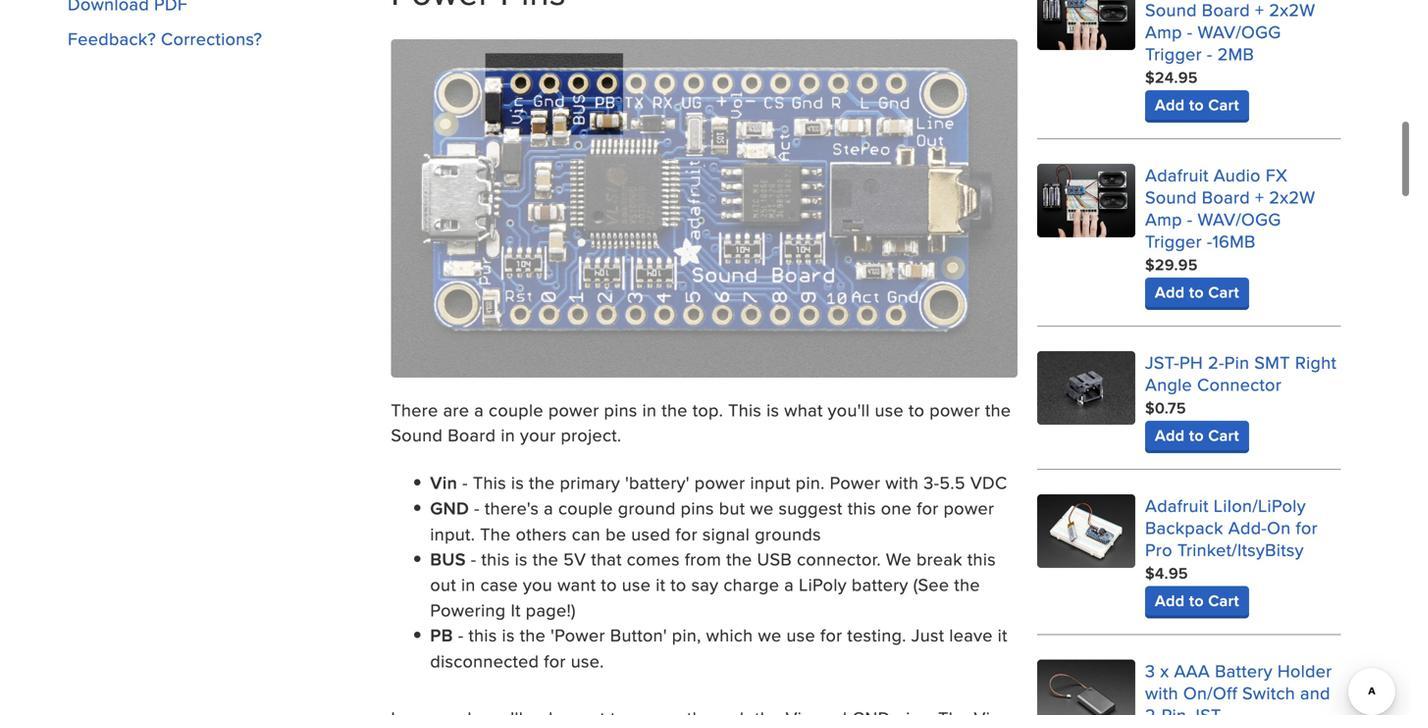 Task type: vqa. For each thing, say whether or not it's contained in the screenshot.


Task type: locate. For each thing, give the bounding box(es) containing it.
1 vertical spatial audio
[[1214, 163, 1261, 188]]

1 vertical spatial 2-
[[1146, 703, 1162, 716]]

2 amp from the top
[[1146, 207, 1183, 232]]

the down "it"
[[520, 623, 546, 648]]

0 vertical spatial use
[[875, 398, 904, 423]]

0 vertical spatial pins
[[604, 398, 638, 423]]

couple for power
[[489, 398, 544, 423]]

one
[[881, 496, 912, 521]]

3 x aaa battery holder with on/off switch and 2-pin jst link
[[1146, 659, 1333, 716]]

0 vertical spatial audio
[[1214, 0, 1261, 0]]

0 vertical spatial a long blue rectangular audio fx sound board assembled onto two half-size breadboards. the board is wired up to a 3 x aa battery pack and two speakers. a white hand presses a row of small tactile buttons wired up to the audio board. image
[[1038, 0, 1136, 50]]

0 vertical spatial board
[[1202, 0, 1251, 22]]

cart
[[1209, 93, 1240, 116], [1209, 281, 1240, 304], [1209, 424, 1240, 447], [1209, 590, 1240, 613]]

in left top.
[[643, 398, 657, 423]]

fx
[[1266, 0, 1288, 0], [1266, 163, 1288, 188]]

to down trinket/itsybitsy
[[1190, 590, 1204, 613]]

pins inside there are a couple power pins in the top. this is what you'll use to power the sound board in your project.
[[604, 398, 638, 423]]

amp inside adafruit audio fx sound board + 2x2w amp - wav/ogg trigger -16mb $29.95 add to cart
[[1146, 207, 1183, 232]]

connector.
[[797, 547, 881, 572]]

adafruit for adafruit audio fx sound board + 2x2w amp - wav/ogg trigger -16mb
[[1146, 163, 1209, 188]]

2 add to cart link from the top
[[1146, 278, 1250, 307]]

2-
[[1209, 350, 1225, 375], [1146, 703, 1162, 716]]

trigger left 16mb at top right
[[1146, 229, 1202, 254]]

2 wav/ogg from the top
[[1198, 207, 1282, 232]]

- right the pb
[[458, 623, 464, 648]]

cart down 16mb at top right
[[1209, 281, 1240, 304]]

1 vertical spatial adafruit
[[1146, 163, 1209, 188]]

amp up $29.95
[[1146, 207, 1183, 232]]

1 horizontal spatial in
[[501, 423, 515, 448]]

disconnected
[[430, 649, 539, 674]]

pin.
[[796, 470, 825, 495]]

want
[[558, 573, 596, 598]]

2 vertical spatial sound
[[391, 423, 443, 448]]

it right leave
[[998, 623, 1008, 648]]

add to cart link down the $0.75
[[1146, 421, 1250, 451]]

audio
[[1214, 0, 1261, 0], [1214, 163, 1261, 188]]

2 horizontal spatial a
[[785, 573, 794, 598]]

fx inside adafruit audio fx sound board + 2x2w amp - wav/ogg trigger -16mb $29.95 add to cart
[[1266, 163, 1288, 188]]

adafruit liion/lipoly backpack add-on for pro trinket/itsybitsy link
[[1146, 493, 1318, 563]]

you
[[523, 573, 553, 598]]

1 vertical spatial a
[[544, 496, 554, 521]]

is left what
[[767, 398, 780, 423]]

cart inside the 'jst-ph 2-pin smt right angle connector $0.75 add to cart'
[[1209, 424, 1240, 447]]

to down $24.95
[[1190, 93, 1204, 116]]

use inside '- this is the 'power button' pin, which we use for testing. just leave it disconnected for use.'
[[787, 623, 816, 648]]

3 adafruit from the top
[[1146, 493, 1209, 518]]

it down comes
[[656, 573, 666, 598]]

power
[[830, 470, 881, 495]]

add inside adafruit audio fx sound board + 2x2w amp - wav/ogg trigger - 2mb $24.95 add to cart
[[1155, 93, 1185, 116]]

2 add from the top
[[1155, 281, 1185, 304]]

use right you'll
[[875, 398, 904, 423]]

$0.75
[[1146, 397, 1187, 420]]

a up others at the left bottom of the page
[[544, 496, 554, 521]]

0 vertical spatial sound
[[1146, 0, 1197, 22]]

2 a long blue rectangular audio fx sound board assembled onto two half-size breadboards. the board is wired up to a 3 x aa battery pack and two speakers. a white hand presses a row of small tactile buttons wired up to the audio board. image from the top
[[1038, 164, 1136, 238]]

add to cart link for adafruit liion/lipoly backpack add-on for pro trinket/itsybitsy
[[1146, 587, 1250, 616]]

power
[[549, 398, 599, 423], [930, 398, 981, 423], [695, 470, 746, 495], [944, 496, 995, 521]]

a inside '- this is the 5v that comes from the usb connector. we break this out in case you want to use it to say charge a lipoly battery (see the powering it page!)'
[[785, 573, 794, 598]]

2x2w inside adafruit audio fx sound board + 2x2w amp - wav/ogg trigger -16mb $29.95 add to cart
[[1270, 185, 1316, 210]]

2- inside 3 x aaa battery holder with on/off switch and 2-pin jst
[[1146, 703, 1162, 716]]

to
[[1190, 93, 1204, 116], [1190, 281, 1204, 304], [909, 398, 925, 423], [1190, 424, 1204, 447], [601, 573, 617, 598], [671, 573, 687, 598], [1190, 590, 1204, 613]]

adafruit up pro
[[1146, 493, 1209, 518]]

1 adafruit from the top
[[1146, 0, 1209, 0]]

0 horizontal spatial this
[[473, 470, 506, 495]]

to inside adafruit audio fx sound board + 2x2w amp - wav/ogg trigger -16mb $29.95 add to cart
[[1190, 281, 1204, 304]]

to down $29.95
[[1190, 281, 1204, 304]]

a long blue rectangular audio fx sound board assembled onto two half-size breadboards. the board is wired up to a 3 x aa battery pack and two speakers. a white hand presses a row of small tactile buttons wired up to the audio board. image for adafruit audio fx sound board + 2x2w amp - wav/ogg trigger -16mb
[[1038, 164, 1136, 238]]

1 + from the top
[[1256, 0, 1265, 22]]

audio for 2mb
[[1214, 0, 1261, 0]]

1 vertical spatial it
[[998, 623, 1008, 648]]

audio up 16mb at top right
[[1214, 163, 1261, 188]]

a inside - there's a couple ground pins but we suggest this one for power input. the others can be used for signal grounds
[[544, 496, 554, 521]]

+
[[1256, 0, 1265, 22], [1256, 185, 1265, 210]]

sound inside adafruit audio fx sound board + 2x2w amp - wav/ogg trigger -16mb $29.95 add to cart
[[1146, 185, 1197, 210]]

amp
[[1146, 19, 1183, 44], [1146, 207, 1183, 232]]

0 vertical spatial we
[[750, 496, 774, 521]]

0 vertical spatial it
[[656, 573, 666, 598]]

2x2w inside adafruit audio fx sound board + 2x2w amp - wav/ogg trigger - 2mb $24.95 add to cart
[[1270, 0, 1316, 22]]

pins up project.
[[604, 398, 638, 423]]

a inside there are a couple power pins in the top. this is what you'll use to power the sound board in your project.
[[474, 398, 484, 423]]

2mb
[[1218, 41, 1255, 66]]

board inside adafruit audio fx sound board + 2x2w amp - wav/ogg trigger - 2mb $24.95 add to cart
[[1202, 0, 1251, 22]]

2 fx from the top
[[1266, 163, 1288, 188]]

0 vertical spatial 2x2w
[[1270, 0, 1316, 22]]

1 vertical spatial fx
[[1266, 163, 1288, 188]]

in left your at the bottom of page
[[501, 423, 515, 448]]

4 cart from the top
[[1209, 590, 1240, 613]]

+ for 2mb
[[1256, 0, 1265, 22]]

1 vertical spatial sound
[[1146, 185, 1197, 210]]

$24.95
[[1146, 66, 1198, 89]]

fx for adafruit audio fx sound board + 2x2w amp - wav/ogg trigger -16mb
[[1266, 163, 1288, 188]]

1 vertical spatial 2x2w
[[1270, 185, 1316, 210]]

1 vertical spatial pins
[[681, 496, 714, 521]]

1 2x2w from the top
[[1270, 0, 1316, 22]]

for down 3-
[[917, 496, 939, 521]]

this
[[728, 398, 762, 423], [473, 470, 506, 495]]

2 vertical spatial use
[[787, 623, 816, 648]]

it inside '- this is the 5v that comes from the usb connector. we break this out in case you want to use it to say charge a lipoly battery (see the powering it page!)'
[[656, 573, 666, 598]]

this up there's
[[473, 470, 506, 495]]

16mb
[[1213, 229, 1256, 254]]

trigger for adafruit audio fx sound board + 2x2w amp - wav/ogg trigger -16mb
[[1146, 229, 1202, 254]]

for left use. on the left of the page
[[544, 649, 566, 674]]

board down are
[[448, 423, 496, 448]]

1 a long blue rectangular audio fx sound board assembled onto two half-size breadboards. the board is wired up to a 3 x aa battery pack and two speakers. a white hand presses a row of small tactile buttons wired up to the audio board. image from the top
[[1038, 0, 1136, 50]]

the left top.
[[662, 398, 688, 423]]

pin inside the 'jst-ph 2-pin smt right angle connector $0.75 add to cart'
[[1225, 350, 1250, 375]]

battery
[[852, 573, 909, 598]]

0 vertical spatial amp
[[1146, 19, 1183, 44]]

wav/ogg up $24.95
[[1198, 19, 1282, 44]]

trinket/itsybitsy
[[1178, 538, 1304, 563]]

just
[[912, 623, 945, 648]]

1 horizontal spatial pins
[[681, 496, 714, 521]]

adafruit audio fx sound board + 2x2w amp - wav/ogg trigger -16mb link
[[1146, 163, 1316, 254]]

a for are
[[474, 398, 484, 423]]

add to cart link down $29.95
[[1146, 278, 1250, 307]]

+ for 16mb
[[1256, 185, 1265, 210]]

adafruit up $29.95
[[1146, 163, 1209, 188]]

is up there's
[[511, 470, 524, 495]]

is inside '- this is the 'power button' pin, which we use for testing. just leave it disconnected for use.'
[[502, 623, 515, 648]]

add inside adafruit audio fx sound board + 2x2w amp - wav/ogg trigger -16mb $29.95 add to cart
[[1155, 281, 1185, 304]]

with inside 3 x aaa battery holder with on/off switch and 2-pin jst
[[1146, 681, 1179, 706]]

page!)
[[526, 598, 576, 623]]

on/off
[[1184, 681, 1238, 706]]

out
[[430, 573, 456, 598]]

0 vertical spatial pin
[[1225, 350, 1250, 375]]

2x2w for adafruit audio fx sound board + 2x2w amp - wav/ogg trigger -16mb
[[1270, 185, 1316, 210]]

1 vertical spatial +
[[1256, 185, 1265, 210]]

adafruit
[[1146, 0, 1209, 0], [1146, 163, 1209, 188], [1146, 493, 1209, 518]]

0 horizontal spatial a
[[474, 398, 484, 423]]

wav/ogg for 2mb
[[1198, 19, 1282, 44]]

audio up 2mb
[[1214, 0, 1261, 0]]

to inside adafruit liion/lipoly backpack add-on for pro trinket/itsybitsy $4.95 add to cart
[[1190, 590, 1204, 613]]

1 add to cart link from the top
[[1146, 90, 1250, 120]]

1 cart from the top
[[1209, 93, 1240, 116]]

wav/ogg inside adafruit audio fx sound board + 2x2w amp - wav/ogg trigger -16mb $29.95 add to cart
[[1198, 207, 1282, 232]]

1 vertical spatial wav/ogg
[[1198, 207, 1282, 232]]

adafruit inside adafruit liion/lipoly backpack add-on for pro trinket/itsybitsy $4.95 add to cart
[[1146, 493, 1209, 518]]

1 horizontal spatial a
[[544, 496, 554, 521]]

1 trigger from the top
[[1146, 41, 1202, 66]]

add down $29.95
[[1155, 281, 1185, 304]]

feedback? corrections? link
[[68, 26, 262, 51]]

to right you'll
[[909, 398, 925, 423]]

1 horizontal spatial use
[[787, 623, 816, 648]]

with up one
[[886, 470, 919, 495]]

we down input
[[750, 496, 774, 521]]

1 wav/ogg from the top
[[1198, 19, 1282, 44]]

sound up $24.95
[[1146, 0, 1197, 22]]

in right out at left
[[461, 573, 476, 598]]

angle
[[1146, 372, 1193, 397]]

amp for adafruit audio fx sound board + 2x2w amp - wav/ogg trigger - 2mb
[[1146, 19, 1183, 44]]

1 vertical spatial trigger
[[1146, 229, 1202, 254]]

the
[[480, 522, 511, 547]]

add
[[1155, 93, 1185, 116], [1155, 281, 1185, 304], [1155, 424, 1185, 447], [1155, 590, 1185, 613]]

$29.95
[[1146, 253, 1198, 276]]

trigger inside adafruit audio fx sound board + 2x2w amp - wav/ogg trigger - 2mb $24.95 add to cart
[[1146, 41, 1202, 66]]

1 horizontal spatial couple
[[559, 496, 613, 521]]

a down usb
[[785, 573, 794, 598]]

0 horizontal spatial couple
[[489, 398, 544, 423]]

0 horizontal spatial with
[[886, 470, 919, 495]]

this up disconnected
[[469, 623, 497, 648]]

for right on
[[1296, 515, 1318, 541]]

2 adafruit from the top
[[1146, 163, 1209, 188]]

3 cart from the top
[[1209, 424, 1240, 447]]

1 vertical spatial a long blue rectangular audio fx sound board assembled onto two half-size breadboards. the board is wired up to a 3 x aa battery pack and two speakers. a white hand presses a row of small tactile buttons wired up to the audio board. image
[[1038, 164, 1136, 238]]

couple up your at the bottom of page
[[489, 398, 544, 423]]

1 vertical spatial use
[[622, 573, 651, 598]]

power inside 'vin - this is the primary 'battery' power input pin. power with 3-5.5 vdc'
[[695, 470, 746, 495]]

power up but
[[695, 470, 746, 495]]

- up $24.95
[[1188, 19, 1193, 44]]

is up "you"
[[515, 547, 528, 572]]

pin left smt
[[1225, 350, 1250, 375]]

1 vertical spatial amp
[[1146, 207, 1183, 232]]

0 vertical spatial with
[[886, 470, 919, 495]]

audio inside adafruit audio fx sound board + 2x2w amp - wav/ogg trigger - 2mb $24.95 add to cart
[[1214, 0, 1261, 0]]

sound inside adafruit audio fx sound board + 2x2w amp - wav/ogg trigger - 2mb $24.95 add to cart
[[1146, 0, 1197, 22]]

this inside '- this is the 'power button' pin, which we use for testing. just leave it disconnected for use.'
[[469, 623, 497, 648]]

adafruit inside adafruit audio fx sound board + 2x2w amp - wav/ogg trigger - 2mb $24.95 add to cart
[[1146, 0, 1209, 0]]

cart down connector at right bottom
[[1209, 424, 1240, 447]]

couple up can
[[559, 496, 613, 521]]

pins down 'vin - this is the primary 'battery' power input pin. power with 3-5.5 vdc'
[[681, 496, 714, 521]]

cart down 2mb
[[1209, 93, 1240, 116]]

0 vertical spatial fx
[[1266, 0, 1288, 0]]

0 horizontal spatial 2-
[[1146, 703, 1162, 716]]

0 horizontal spatial pins
[[604, 398, 638, 423]]

couple
[[489, 398, 544, 423], [559, 496, 613, 521]]

0 vertical spatial adafruit
[[1146, 0, 1209, 0]]

to down that
[[601, 573, 617, 598]]

0 horizontal spatial in
[[461, 573, 476, 598]]

cart inside adafruit audio fx sound board + 2x2w amp - wav/ogg trigger - 2mb $24.95 add to cart
[[1209, 93, 1240, 116]]

wav/ogg inside adafruit audio fx sound board + 2x2w amp - wav/ogg trigger - 2mb $24.95 add to cart
[[1198, 19, 1282, 44]]

for
[[917, 496, 939, 521], [1296, 515, 1318, 541], [676, 522, 698, 547], [821, 623, 843, 648], [544, 649, 566, 674]]

jst-ph 2-pin smt right angle connector link
[[1146, 350, 1337, 397]]

1 vertical spatial we
[[758, 623, 782, 648]]

1 amp from the top
[[1146, 19, 1183, 44]]

1 horizontal spatial it
[[998, 623, 1008, 648]]

adafruit for adafruit liion/lipoly backpack add-on for pro trinket/itsybitsy
[[1146, 493, 1209, 518]]

corrections?
[[161, 26, 262, 51]]

couple inside - there's a couple ground pins but we suggest this one for power input. the others can be used for signal grounds
[[559, 496, 613, 521]]

sound
[[1146, 0, 1197, 22], [1146, 185, 1197, 210], [391, 423, 443, 448]]

2 + from the top
[[1256, 185, 1265, 210]]

use
[[875, 398, 904, 423], [622, 573, 651, 598], [787, 623, 816, 648]]

sound for adafruit audio fx sound board + 2x2w amp - wav/ogg trigger - 2mb
[[1146, 0, 1197, 22]]

board
[[1202, 0, 1251, 22], [1202, 185, 1251, 210], [448, 423, 496, 448]]

can
[[572, 522, 601, 547]]

2 vertical spatial adafruit
[[1146, 493, 1209, 518]]

wav/ogg
[[1198, 19, 1282, 44], [1198, 207, 1282, 232]]

input.
[[430, 522, 475, 547]]

adafruit inside adafruit audio fx sound board + 2x2w amp - wav/ogg trigger -16mb $29.95 add to cart
[[1146, 163, 1209, 188]]

1 horizontal spatial 2-
[[1209, 350, 1225, 375]]

1 vertical spatial with
[[1146, 681, 1179, 706]]

couple for ground
[[559, 496, 613, 521]]

switch
[[1243, 681, 1296, 706]]

0 horizontal spatial use
[[622, 573, 651, 598]]

audio inside adafruit audio fx sound board + 2x2w amp - wav/ogg trigger -16mb $29.95 add to cart
[[1214, 163, 1261, 188]]

1 fx from the top
[[1266, 0, 1288, 0]]

1 vertical spatial pin
[[1162, 703, 1187, 716]]

pro
[[1146, 538, 1173, 563]]

input
[[750, 470, 791, 495]]

- right vin
[[462, 470, 468, 495]]

add to cart link for adafruit audio fx sound board + 2x2w amp - wav/ogg trigger -16mb
[[1146, 278, 1250, 307]]

2x2w for adafruit audio fx sound board + 2x2w amp - wav/ogg trigger - 2mb
[[1270, 0, 1316, 22]]

0 horizontal spatial pin
[[1162, 703, 1187, 716]]

pins inside - there's a couple ground pins but we suggest this one for power input. the others can be used for signal grounds
[[681, 496, 714, 521]]

0 vertical spatial a
[[474, 398, 484, 423]]

3 x aaa battery holder with on/off switch and 2-pin jst
[[1146, 659, 1333, 716]]

with left jst
[[1146, 681, 1179, 706]]

4 add to cart link from the top
[[1146, 587, 1250, 616]]

couple inside there are a couple power pins in the top. this is what you'll use to power the sound board in your project.
[[489, 398, 544, 423]]

3 add to cart link from the top
[[1146, 421, 1250, 451]]

a right are
[[474, 398, 484, 423]]

to left say
[[671, 573, 687, 598]]

to down the angle on the bottom of the page
[[1190, 424, 1204, 447]]

use down lipoly
[[787, 623, 816, 648]]

but
[[719, 496, 745, 521]]

1 audio from the top
[[1214, 0, 1261, 0]]

sound down "there"
[[391, 423, 443, 448]]

1 add from the top
[[1155, 93, 1185, 116]]

add to cart link
[[1146, 90, 1250, 120], [1146, 278, 1250, 307], [1146, 421, 1250, 451], [1146, 587, 1250, 616]]

there's
[[485, 496, 539, 521]]

pin
[[1225, 350, 1250, 375], [1162, 703, 1187, 716]]

board up 16mb at top right
[[1202, 185, 1251, 210]]

add inside the 'jst-ph 2-pin smt right angle connector $0.75 add to cart'
[[1155, 424, 1185, 447]]

it
[[511, 598, 521, 623]]

adafruit liion/lipoly backpack add-on for pro trinket/itsybitsy $4.95 add to cart
[[1146, 493, 1318, 613]]

3 add from the top
[[1155, 424, 1185, 447]]

ph
[[1180, 350, 1204, 375]]

1 horizontal spatial with
[[1146, 681, 1179, 706]]

power down the 5.5
[[944, 496, 995, 521]]

amp inside adafruit audio fx sound board + 2x2w amp - wav/ogg trigger - 2mb $24.95 add to cart
[[1146, 19, 1183, 44]]

1 vertical spatial board
[[1202, 185, 1251, 210]]

2- down '3' at the right of page
[[1146, 703, 1162, 716]]

2 cart from the top
[[1209, 281, 1240, 304]]

add to cart link down $24.95
[[1146, 90, 1250, 120]]

we right "which"
[[758, 623, 782, 648]]

0 vertical spatial wav/ogg
[[1198, 19, 1282, 44]]

board for 16mb
[[1202, 185, 1251, 210]]

1 vertical spatial couple
[[559, 496, 613, 521]]

1 vertical spatial this
[[473, 470, 506, 495]]

2 vertical spatial a
[[785, 573, 794, 598]]

2 trigger from the top
[[1146, 229, 1202, 254]]

add to cart link down $4.95
[[1146, 587, 1250, 616]]

0 vertical spatial couple
[[489, 398, 544, 423]]

cart down trinket/itsybitsy
[[1209, 590, 1240, 613]]

2 horizontal spatial use
[[875, 398, 904, 423]]

for left testing.
[[821, 623, 843, 648]]

is down "it"
[[502, 623, 515, 648]]

trigger
[[1146, 41, 1202, 66], [1146, 229, 1202, 254]]

adafruit_products_powerpins.jpg image
[[391, 39, 1018, 378]]

2 2x2w from the top
[[1270, 185, 1316, 210]]

0 horizontal spatial it
[[656, 573, 666, 598]]

board up 2mb
[[1202, 0, 1251, 22]]

a
[[474, 398, 484, 423], [544, 496, 554, 521], [785, 573, 794, 598]]

add down $4.95
[[1155, 590, 1185, 613]]

the inside 'vin - this is the primary 'battery' power input pin. power with 3-5.5 vdc'
[[529, 470, 555, 495]]

use down comes
[[622, 573, 651, 598]]

on
[[1267, 515, 1291, 541]]

0 vertical spatial +
[[1256, 0, 1265, 22]]

primary
[[560, 470, 621, 495]]

power up the 5.5
[[930, 398, 981, 423]]

sound up $29.95
[[1146, 185, 1197, 210]]

0 vertical spatial 2-
[[1209, 350, 1225, 375]]

- right gnd
[[474, 496, 480, 521]]

2 vertical spatial board
[[448, 423, 496, 448]]

+ inside adafruit audio fx sound board + 2x2w amp - wav/ogg trigger - 2mb $24.95 add to cart
[[1256, 0, 1265, 22]]

the up there's
[[529, 470, 555, 495]]

wav/ogg up $29.95
[[1198, 207, 1282, 232]]

case
[[481, 573, 518, 598]]

board inside adafruit audio fx sound board + 2x2w amp - wav/ogg trigger -16mb $29.95 add to cart
[[1202, 185, 1251, 210]]

sound for adafruit audio fx sound board + 2x2w amp - wav/ogg trigger -16mb
[[1146, 185, 1197, 210]]

amp for adafruit audio fx sound board + 2x2w amp - wav/ogg trigger -16mb
[[1146, 207, 1183, 232]]

2- right the ph
[[1209, 350, 1225, 375]]

pin left jst
[[1162, 703, 1187, 716]]

4 add from the top
[[1155, 590, 1185, 613]]

adafruit up $24.95
[[1146, 0, 1209, 0]]

$4.95
[[1146, 562, 1189, 585]]

0 vertical spatial trigger
[[1146, 41, 1202, 66]]

a long blue rectangular audio fx sound board assembled onto two half-size breadboards. the board is wired up to a 3 x aa battery pack and two speakers. a white hand presses a row of small tactile buttons wired up to the audio board. image
[[1038, 0, 1136, 50], [1038, 164, 1136, 238]]

- inside - there's a couple ground pins but we suggest this one for power input. the others can be used for signal grounds
[[474, 496, 480, 521]]

add to cart link for jst-ph 2-pin smt right angle connector
[[1146, 421, 1250, 451]]

fx inside adafruit audio fx sound board + 2x2w amp - wav/ogg trigger - 2mb $24.95 add to cart
[[1266, 0, 1288, 0]]

0 vertical spatial this
[[728, 398, 762, 423]]

jst-ph 2-pin smt right angle connector $0.75 add to cart
[[1146, 350, 1337, 447]]

- right bus
[[471, 547, 477, 572]]

2 audio from the top
[[1214, 163, 1261, 188]]

this right top.
[[728, 398, 762, 423]]

this down power
[[848, 496, 876, 521]]

this
[[848, 496, 876, 521], [482, 547, 510, 572], [968, 547, 996, 572], [469, 623, 497, 648]]

1 horizontal spatial pin
[[1225, 350, 1250, 375]]

1 horizontal spatial this
[[728, 398, 762, 423]]

add down $24.95
[[1155, 93, 1185, 116]]

what
[[785, 398, 823, 423]]

trigger inside adafruit audio fx sound board + 2x2w amp - wav/ogg trigger -16mb $29.95 add to cart
[[1146, 229, 1202, 254]]

trigger left 2mb
[[1146, 41, 1202, 66]]

is inside '- this is the 5v that comes from the usb connector. we break this out in case you want to use it to say charge a lipoly battery (see the powering it page!)'
[[515, 547, 528, 572]]

+ inside adafruit audio fx sound board + 2x2w amp - wav/ogg trigger -16mb $29.95 add to cart
[[1256, 185, 1265, 210]]

cart inside adafruit audio fx sound board + 2x2w amp - wav/ogg trigger -16mb $29.95 add to cart
[[1209, 281, 1240, 304]]

add down the $0.75
[[1155, 424, 1185, 447]]

amp up $24.95
[[1146, 19, 1183, 44]]



Task type: describe. For each thing, give the bounding box(es) containing it.
used
[[631, 522, 671, 547]]

- this is the 'power button' pin, which we use for testing. just leave it disconnected for use.
[[430, 623, 1008, 674]]

signal
[[703, 522, 750, 547]]

jst
[[1192, 703, 1222, 716]]

- up $29.95
[[1188, 207, 1193, 232]]

5.5
[[940, 470, 966, 495]]

this inside there are a couple power pins in the top. this is what you'll use to power the sound board in your project.
[[728, 398, 762, 423]]

add to cart link for adafruit audio fx sound board + 2x2w amp - wav/ogg trigger - 2mb
[[1146, 90, 1250, 120]]

- inside 'vin - this is the primary 'battery' power input pin. power with 3-5.5 vdc'
[[462, 470, 468, 495]]

vdc
[[971, 470, 1008, 495]]

- inside '- this is the 5v that comes from the usb connector. we break this out in case you want to use it to say charge a lipoly battery (see the powering it page!)'
[[471, 547, 477, 572]]

fx for adafruit audio fx sound board + 2x2w amp - wav/ogg trigger - 2mb
[[1266, 0, 1288, 0]]

be
[[606, 522, 627, 547]]

we
[[886, 547, 912, 572]]

feedback?
[[68, 26, 156, 51]]

(see
[[914, 573, 950, 598]]

we inside - there's a couple ground pins but we suggest this one for power input. the others can be used for signal grounds
[[750, 496, 774, 521]]

for inside adafruit liion/lipoly backpack add-on for pro trinket/itsybitsy $4.95 add to cart
[[1296, 515, 1318, 541]]

use inside there are a couple power pins in the top. this is what you'll use to power the sound board in your project.
[[875, 398, 904, 423]]

pins for power
[[604, 398, 638, 423]]

add inside adafruit liion/lipoly backpack add-on for pro trinket/itsybitsy $4.95 add to cart
[[1155, 590, 1185, 613]]

is inside there are a couple power pins in the top. this is what you'll use to power the sound board in your project.
[[767, 398, 780, 423]]

power up project.
[[549, 398, 599, 423]]

jst-
[[1146, 350, 1180, 375]]

bus
[[430, 547, 466, 572]]

3-
[[924, 470, 940, 495]]

vin - this is the primary 'battery' power input pin. power with 3-5.5 vdc
[[430, 470, 1008, 496]]

charge
[[724, 573, 780, 598]]

which
[[706, 623, 753, 648]]

a for there's
[[544, 496, 554, 521]]

to inside adafruit audio fx sound board + 2x2w amp - wav/ogg trigger - 2mb $24.95 add to cart
[[1190, 93, 1204, 116]]

pin inside 3 x aaa battery holder with on/off switch and 2-pin jst
[[1162, 703, 1187, 716]]

comes
[[627, 547, 680, 572]]

pins for ground
[[681, 496, 714, 521]]

with inside 'vin - this is the primary 'battery' power input pin. power with 3-5.5 vdc'
[[886, 470, 919, 495]]

for up from
[[676, 522, 698, 547]]

this inside - there's a couple ground pins but we suggest this one for power input. the others can be used for signal grounds
[[848, 496, 876, 521]]

others
[[516, 522, 567, 547]]

it inside '- this is the 'power button' pin, which we use for testing. just leave it disconnected for use.'
[[998, 623, 1008, 648]]

this inside 'vin - this is the primary 'battery' power input pin. power with 3-5.5 vdc'
[[473, 470, 506, 495]]

adafruit for adafruit audio fx sound board + 2x2w amp - wav/ogg trigger - 2mb
[[1146, 0, 1209, 0]]

holder
[[1278, 659, 1333, 684]]

vin
[[430, 470, 458, 496]]

2- inside the 'jst-ph 2-pin smt right angle connector $0.75 add to cart'
[[1209, 350, 1225, 375]]

we inside '- this is the 'power button' pin, which we use for testing. just leave it disconnected for use.'
[[758, 623, 782, 648]]

smt
[[1255, 350, 1291, 375]]

adafruit audio fx sound board + 2x2w amp - wav/ogg trigger - 2mb $24.95 add to cart
[[1146, 0, 1316, 116]]

cart inside adafruit liion/lipoly backpack add-on for pro trinket/itsybitsy $4.95 add to cart
[[1209, 590, 1240, 613]]

battery
[[1215, 659, 1273, 684]]

power inside - there's a couple ground pins but we suggest this one for power input. the others can be used for signal grounds
[[944, 496, 995, 521]]

suggest
[[779, 496, 843, 521]]

there are a couple power pins in the top. this is what you'll use to power the sound board in your project.
[[391, 398, 1012, 448]]

aaa
[[1175, 659, 1210, 684]]

break
[[917, 547, 963, 572]]

x
[[1161, 659, 1170, 684]]

5v
[[564, 547, 586, 572]]

leave
[[950, 623, 993, 648]]

are
[[443, 398, 469, 423]]

the inside '- this is the 'power button' pin, which we use for testing. just leave it disconnected for use.'
[[520, 623, 546, 648]]

your
[[520, 423, 556, 448]]

to inside the 'jst-ph 2-pin smt right angle connector $0.75 add to cart'
[[1190, 424, 1204, 447]]

pin,
[[672, 623, 702, 648]]

from
[[685, 547, 722, 572]]

you'll
[[828, 398, 870, 423]]

pb
[[430, 623, 453, 649]]

this down the
[[482, 547, 510, 572]]

- this is the 5v that comes from the usb connector. we break this out in case you want to use it to say charge a lipoly battery (see the powering it page!)
[[430, 547, 996, 623]]

a long blue rectangular audio fx sound board assembled onto two half-size breadboards. the board is wired up to a 3 x aa battery pack and two speakers. a white hand presses a row of small tactile buttons wired up to the audio board. image for adafruit audio fx sound board + 2x2w amp - wav/ogg trigger - 2mb
[[1038, 0, 1136, 50]]

the up vdc
[[986, 398, 1012, 423]]

- inside '- this is the 'power button' pin, which we use for testing. just leave it disconnected for use.'
[[458, 623, 464, 648]]

project.
[[561, 423, 622, 448]]

testing.
[[848, 623, 907, 648]]

button'
[[610, 623, 667, 648]]

- there's a couple ground pins but we suggest this one for power input. the others can be used for signal grounds
[[430, 496, 995, 547]]

lipoly
[[799, 573, 847, 598]]

trigger for adafruit audio fx sound board + 2x2w amp - wav/ogg trigger - 2mb
[[1146, 41, 1202, 66]]

adafruit audio fx sound board + 2x2w amp - wav/ogg trigger -16mb $29.95 add to cart
[[1146, 163, 1316, 304]]

ground
[[618, 496, 676, 521]]

adafruit audio fx sound board + 2x2w amp - wav/ogg trigger - 2mb link
[[1146, 0, 1316, 66]]

add-
[[1229, 515, 1267, 541]]

wav/ogg for 16mb
[[1198, 207, 1282, 232]]

use.
[[571, 649, 604, 674]]

board inside there are a couple power pins in the top. this is what you'll use to power the sound board in your project.
[[448, 423, 496, 448]]

use inside '- this is the 5v that comes from the usb connector. we break this out in case you want to use it to say charge a lipoly battery (see the powering it page!)'
[[622, 573, 651, 598]]

the down signal
[[727, 547, 752, 572]]

- left 2mb
[[1207, 41, 1213, 66]]

is inside 'vin - this is the primary 'battery' power input pin. power with 3-5.5 vdc'
[[511, 470, 524, 495]]

3
[[1146, 659, 1156, 684]]

feedback? corrections?
[[68, 26, 262, 51]]

right
[[1296, 350, 1337, 375]]

in inside '- this is the 5v that comes from the usb connector. we break this out in case you want to use it to say charge a lipoly battery (see the powering it page!)'
[[461, 573, 476, 598]]

sound inside there are a couple power pins in the top. this is what you'll use to power the sound board in your project.
[[391, 423, 443, 448]]

there
[[391, 398, 438, 423]]

front angled shot of 3 x aaa battery holder with on-off switch and 2-pin jst ph connector. image
[[1038, 660, 1136, 716]]

jst-ph 2-pin smt right angle connector image
[[1038, 352, 1136, 425]]

board for 2mb
[[1202, 0, 1251, 22]]

top.
[[693, 398, 724, 423]]

powering
[[430, 598, 506, 623]]

say
[[692, 573, 719, 598]]

grounds
[[755, 522, 821, 547]]

the right (see
[[955, 573, 981, 598]]

audio for 16mb
[[1214, 163, 1261, 188]]

and
[[1301, 681, 1331, 706]]

'battery'
[[625, 470, 690, 495]]

gnd
[[430, 496, 469, 521]]

to inside there are a couple power pins in the top. this is what you'll use to power the sound board in your project.
[[909, 398, 925, 423]]

the down others at the left bottom of the page
[[533, 547, 559, 572]]

that
[[591, 547, 622, 572]]

connector
[[1198, 372, 1282, 397]]

liion/lipoly
[[1214, 493, 1306, 518]]

adafruit liion/lipoly backpack soldered onto a pro trinket, plugged into a solderless breadboard. image
[[1038, 495, 1136, 568]]

backpack
[[1146, 515, 1224, 541]]

'power
[[551, 623, 605, 648]]

- right $29.95
[[1207, 229, 1213, 254]]

this right break
[[968, 547, 996, 572]]

2 horizontal spatial in
[[643, 398, 657, 423]]



